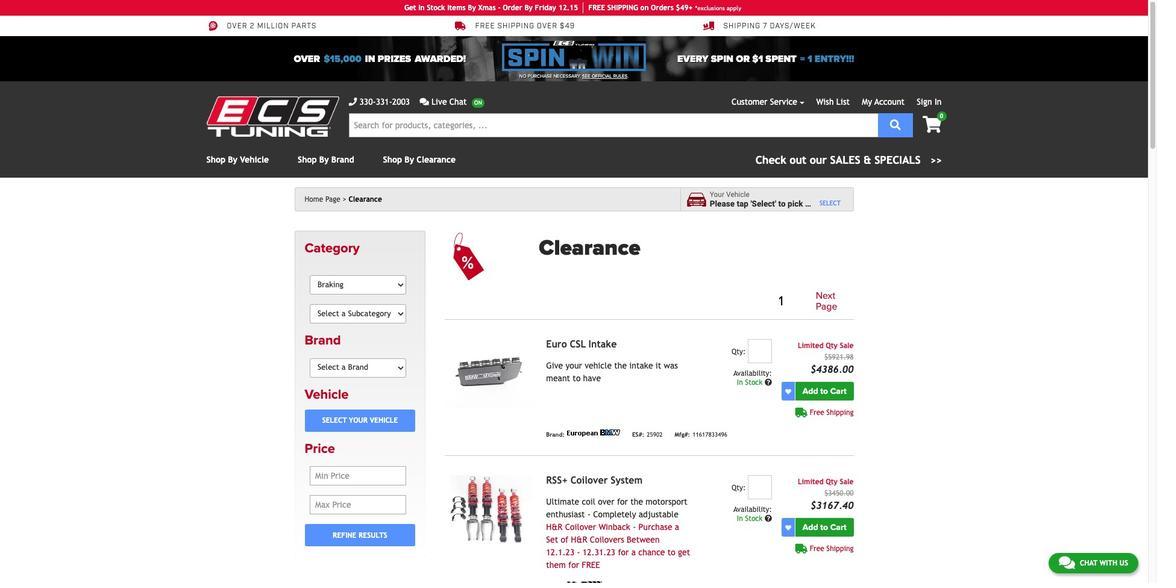 Task type: describe. For each thing, give the bounding box(es) containing it.
motorsport
[[646, 498, 688, 507]]

free shipping over $49
[[475, 22, 575, 31]]

meant
[[546, 374, 570, 384]]

by right order
[[525, 4, 533, 12]]

get
[[404, 4, 416, 12]]

page for next
[[816, 301, 838, 313]]

0 vertical spatial 1
[[808, 53, 813, 65]]

days/week
[[770, 22, 816, 31]]

over $15,000 in prizes
[[294, 53, 411, 65]]

home page link
[[305, 195, 347, 204]]

my account
[[862, 97, 905, 107]]

vehicle inside your vehicle please tap 'select' to pick a vehicle
[[727, 190, 750, 199]]

ultimate
[[546, 498, 580, 507]]

to inside ultimate coil over for the motorsport enthusiast - completely adjustable h&r coilover winback - purchase a set of h&r coilovers between 12.1.23 - 12.31.23 for a chance to get them for free
[[668, 548, 676, 558]]

purchase
[[639, 523, 673, 532]]

please
[[710, 199, 735, 209]]

price
[[305, 441, 335, 457]]

0 vertical spatial brand
[[331, 155, 354, 165]]

a inside your vehicle please tap 'select' to pick a vehicle
[[805, 199, 810, 209]]

sign in link
[[917, 97, 942, 107]]

specials
[[875, 154, 921, 166]]

qty for $3167.40
[[826, 478, 838, 487]]

spin
[[711, 53, 734, 65]]

comments image
[[1059, 556, 1075, 570]]

to inside give your vehicle the intake it was meant to have
[[573, 374, 581, 384]]

1 link
[[772, 292, 791, 312]]

live chat
[[432, 97, 467, 107]]

331-
[[376, 97, 392, 107]]

home
[[305, 195, 323, 204]]

select your vehicle
[[322, 417, 398, 425]]

over for $49
[[537, 22, 558, 31]]

free ship ping on orders $49+ *exclusions apply
[[589, 4, 742, 12]]

your
[[710, 190, 725, 199]]

availability: for $3167.40
[[734, 506, 772, 514]]

next page
[[816, 290, 838, 313]]

add to cart button for $3167.40
[[796, 519, 854, 537]]

shop by vehicle
[[206, 155, 269, 165]]

free inside ultimate coil over for the motorsport enthusiast - completely adjustable h&r coilover winback - purchase a set of h&r coilovers between 12.1.23 - 12.31.23 for a chance to get them for free
[[582, 561, 600, 570]]

on
[[641, 4, 649, 12]]

over 2 million parts
[[227, 22, 317, 31]]

1 horizontal spatial h&r
[[571, 535, 588, 545]]

purchase
[[528, 74, 552, 79]]

shop by vehicle link
[[206, 155, 269, 165]]

free shipping for $4386.00
[[810, 409, 854, 417]]

12.31.23
[[583, 548, 616, 558]]

phone image
[[349, 98, 357, 106]]

no
[[520, 74, 527, 79]]

h&r - corporate logo image
[[567, 582, 602, 584]]

see
[[582, 74, 591, 79]]

es#4430806 - 32132-2 - rss+ coilover system - ultimate coil over for the motorsport enthusiast - completely adjustable - h&r - audi image
[[445, 476, 537, 545]]

shipping 7 days/week link
[[703, 20, 816, 31]]

0 horizontal spatial chat
[[450, 97, 467, 107]]

get in stock items by xmas - order by friday 12.15
[[404, 4, 578, 12]]

rss+ coilover system link
[[546, 475, 643, 487]]

0 horizontal spatial h&r
[[546, 523, 563, 532]]

add to cart for $3167.40
[[803, 523, 847, 533]]

chat with us
[[1080, 559, 1129, 568]]

of
[[561, 535, 569, 545]]

brand:
[[546, 432, 565, 438]]

'select'
[[751, 199, 777, 209]]

shop for shop by vehicle
[[206, 155, 226, 165]]

it
[[656, 361, 662, 371]]

2 horizontal spatial clearance
[[539, 235, 641, 261]]

over 2 million parts link
[[206, 20, 317, 31]]

add for $4386.00
[[803, 387, 819, 397]]

in stock for $3167.40
[[737, 515, 765, 523]]

select your vehicle link
[[305, 410, 416, 432]]

official
[[592, 74, 612, 79]]

rss+
[[546, 475, 568, 487]]

question circle image for $4386.00
[[765, 379, 772, 387]]

by for shop by brand
[[319, 155, 329, 165]]

vehicle inside your vehicle please tap 'select' to pick a vehicle
[[812, 199, 838, 209]]

shipping 7 days/week
[[724, 22, 816, 31]]

no purchase necessary. see official rules .
[[520, 74, 629, 79]]

ecs tuning 'spin to win' contest logo image
[[502, 41, 646, 71]]

to inside your vehicle please tap 'select' to pick a vehicle
[[779, 199, 786, 209]]

page for home
[[326, 195, 341, 204]]

cart for $3167.40
[[831, 523, 847, 533]]

free inside "free shipping over $49" link
[[475, 22, 495, 31]]

account
[[875, 97, 905, 107]]

parts
[[292, 22, 317, 31]]

select for select link
[[820, 200, 841, 207]]

over for over $15,000 in prizes
[[294, 53, 320, 65]]

es#25902 - 11617833496 - euro csl intake - give your vehicle the intake it was meant to have - genuine european bmw - bmw image
[[445, 340, 537, 408]]

over for over 2 million parts
[[227, 22, 248, 31]]

limited for $4386.00
[[798, 342, 824, 350]]

us
[[1120, 559, 1129, 568]]

pick
[[788, 199, 803, 209]]

csl
[[570, 339, 586, 350]]

free shipping for $3167.40
[[810, 545, 854, 554]]

with
[[1100, 559, 1118, 568]]

1 horizontal spatial clearance
[[417, 155, 456, 165]]

set
[[546, 535, 558, 545]]

mfg#:
[[675, 432, 690, 438]]

$1
[[753, 53, 763, 65]]

shop by clearance
[[383, 155, 456, 165]]

shipping inside shipping 7 days/week link
[[724, 22, 761, 31]]

in stock for $4386.00
[[737, 379, 765, 387]]

sale for $4386.00
[[840, 342, 854, 350]]

to down $4386.00
[[821, 387, 828, 397]]

search image
[[890, 119, 901, 130]]

every
[[678, 53, 709, 65]]

25902
[[647, 432, 663, 438]]

items
[[448, 4, 466, 12]]

0 vertical spatial for
[[617, 498, 628, 507]]

select link
[[820, 200, 841, 207]]

customer service button
[[732, 96, 805, 109]]

- right xmas
[[498, 4, 501, 12]]

330-
[[360, 97, 376, 107]]

coilovers
[[590, 535, 625, 545]]

euro
[[546, 339, 567, 350]]

intake
[[630, 361, 653, 371]]

sales & specials
[[831, 154, 921, 166]]

adjustable
[[639, 510, 679, 520]]

- up between
[[633, 523, 636, 532]]

winback
[[599, 523, 631, 532]]

11617833496
[[693, 432, 728, 438]]

in
[[365, 53, 375, 65]]

to down $3167.40
[[821, 523, 828, 533]]

0 link
[[913, 112, 947, 134]]

results
[[359, 532, 387, 540]]

friday
[[535, 4, 556, 12]]

them
[[546, 561, 566, 570]]

qty for $4386.00
[[826, 342, 838, 350]]

&
[[864, 154, 872, 166]]

*exclusions apply link
[[695, 3, 742, 12]]

2
[[250, 22, 255, 31]]

0
[[940, 113, 944, 119]]

1 vertical spatial clearance
[[349, 195, 382, 204]]

ecs tuning image
[[206, 96, 339, 137]]

free for euro csl intake
[[810, 409, 825, 417]]



Task type: locate. For each thing, give the bounding box(es) containing it.
1 vertical spatial add to wish list image
[[786, 525, 792, 531]]

$3450.00
[[825, 490, 854, 498]]

over
[[537, 22, 558, 31], [598, 498, 615, 507]]

.
[[628, 74, 629, 79]]

to left pick
[[779, 199, 786, 209]]

shipping for $4386.00
[[827, 409, 854, 417]]

2 add to cart button from the top
[[796, 519, 854, 537]]

free down xmas
[[475, 22, 495, 31]]

free down $3167.40
[[810, 545, 825, 554]]

0 horizontal spatial page
[[326, 195, 341, 204]]

service
[[770, 97, 798, 107]]

apply
[[727, 5, 742, 11]]

0 vertical spatial add to cart button
[[796, 382, 854, 401]]

0 horizontal spatial vehicle
[[585, 361, 612, 371]]

by down ecs tuning image
[[228, 155, 238, 165]]

0 horizontal spatial your
[[349, 417, 368, 425]]

to left have
[[573, 374, 581, 384]]

1 horizontal spatial chat
[[1080, 559, 1098, 568]]

in stock
[[737, 379, 765, 387], [737, 515, 765, 523]]

free shipping down $3167.40
[[810, 545, 854, 554]]

your for give
[[566, 361, 582, 371]]

0 vertical spatial your
[[566, 361, 582, 371]]

2 vertical spatial stock
[[745, 515, 763, 523]]

chat
[[450, 97, 467, 107], [1080, 559, 1098, 568]]

0 vertical spatial availability:
[[734, 370, 772, 378]]

chat left with
[[1080, 559, 1098, 568]]

cart down $3167.40
[[831, 523, 847, 533]]

by for shop by clearance
[[405, 155, 414, 165]]

question circle image for $3167.40
[[765, 516, 772, 523]]

select up price
[[322, 417, 347, 425]]

0 horizontal spatial a
[[632, 548, 636, 558]]

shipping down $3167.40
[[827, 545, 854, 554]]

euro csl intake
[[546, 339, 617, 350]]

limited inside limited qty sale $3450.00 $3167.40
[[798, 478, 824, 487]]

add to cart
[[803, 387, 847, 397], [803, 523, 847, 533]]

free left ship
[[589, 4, 605, 12]]

1 free shipping from the top
[[810, 409, 854, 417]]

add to cart button down $3167.40
[[796, 519, 854, 537]]

1 vertical spatial select
[[322, 417, 347, 425]]

your for select
[[349, 417, 368, 425]]

coil
[[582, 498, 596, 507]]

1 horizontal spatial select
[[820, 200, 841, 207]]

shop by brand link
[[298, 155, 354, 165]]

1 vertical spatial limited
[[798, 478, 824, 487]]

1 add to cart from the top
[[803, 387, 847, 397]]

1 left next
[[779, 293, 784, 309]]

1 vertical spatial qty
[[826, 478, 838, 487]]

0 vertical spatial add
[[803, 387, 819, 397]]

vehicle inside give your vehicle the intake it was meant to have
[[585, 361, 612, 371]]

limited inside limited qty sale $5921.98 $4386.00
[[798, 342, 824, 350]]

add to cart button for $4386.00
[[796, 382, 854, 401]]

for right them
[[569, 561, 579, 570]]

stock for rss+ coilover system
[[745, 515, 763, 523]]

next
[[816, 290, 836, 302]]

2 horizontal spatial shop
[[383, 155, 402, 165]]

0 horizontal spatial select
[[322, 417, 347, 425]]

2 qty from the top
[[826, 478, 838, 487]]

0 vertical spatial stock
[[427, 4, 445, 12]]

2 vertical spatial for
[[569, 561, 579, 570]]

shop for shop by clearance
[[383, 155, 402, 165]]

h&r right of
[[571, 535, 588, 545]]

availability: for $4386.00
[[734, 370, 772, 378]]

shipping down $4386.00
[[827, 409, 854, 417]]

vehicle
[[812, 199, 838, 209], [585, 361, 612, 371]]

1 right =
[[808, 53, 813, 65]]

free for rss+ coilover system
[[810, 545, 825, 554]]

0 vertical spatial free
[[589, 4, 605, 12]]

1 add to wish list image from the top
[[786, 389, 792, 395]]

1 limited from the top
[[798, 342, 824, 350]]

0 vertical spatial limited
[[798, 342, 824, 350]]

for down the coilovers
[[618, 548, 629, 558]]

add to wish list image for $4386.00
[[786, 389, 792, 395]]

free down $4386.00
[[810, 409, 825, 417]]

2 vertical spatial clearance
[[539, 235, 641, 261]]

page inside paginated product list navigation "navigation"
[[816, 301, 838, 313]]

1 vertical spatial over
[[598, 498, 615, 507]]

qty: for $3167.40
[[732, 484, 746, 493]]

330-331-2003 link
[[349, 96, 410, 109]]

mfg#: 11617833496
[[675, 432, 728, 438]]

a down between
[[632, 548, 636, 558]]

rules
[[613, 74, 628, 79]]

0 vertical spatial add to cart
[[803, 387, 847, 397]]

1 horizontal spatial shop
[[298, 155, 317, 165]]

add to cart for $4386.00
[[803, 387, 847, 397]]

for up the completely
[[617, 498, 628, 507]]

select right pick
[[820, 200, 841, 207]]

add to wish list image for $3167.40
[[786, 525, 792, 531]]

0 horizontal spatial over
[[537, 22, 558, 31]]

2 limited from the top
[[798, 478, 824, 487]]

1 availability: from the top
[[734, 370, 772, 378]]

entry!!!
[[815, 53, 855, 65]]

1 horizontal spatial vehicle
[[812, 199, 838, 209]]

million
[[257, 22, 289, 31]]

shop by brand
[[298, 155, 354, 165]]

0 horizontal spatial the
[[614, 361, 627, 371]]

euro csl intake link
[[546, 339, 617, 350]]

1 cart from the top
[[831, 387, 847, 397]]

to left get
[[668, 548, 676, 558]]

0 vertical spatial the
[[614, 361, 627, 371]]

$5921.98
[[825, 353, 854, 362]]

a right pick
[[805, 199, 810, 209]]

genuine european bmw - corporate logo image
[[567, 430, 620, 437]]

question circle image
[[765, 379, 772, 387], [765, 516, 772, 523]]

the inside give your vehicle the intake it was meant to have
[[614, 361, 627, 371]]

free shipping
[[810, 409, 854, 417], [810, 545, 854, 554]]

limited qty sale $5921.98 $4386.00
[[798, 342, 854, 376]]

0 vertical spatial in stock
[[737, 379, 765, 387]]

chat right live
[[450, 97, 467, 107]]

refine results link
[[305, 525, 416, 547]]

1 vertical spatial cart
[[831, 523, 847, 533]]

add for $3167.40
[[803, 523, 819, 533]]

qty:
[[732, 348, 746, 356], [732, 484, 746, 493]]

over inside over 2 million parts link
[[227, 22, 248, 31]]

enthusiast
[[546, 510, 585, 520]]

1 vertical spatial stock
[[745, 379, 763, 387]]

by down 2003 on the top left of page
[[405, 155, 414, 165]]

1 inside paginated product list navigation "navigation"
[[779, 293, 784, 309]]

1 horizontal spatial your
[[566, 361, 582, 371]]

-
[[498, 4, 501, 12], [588, 510, 591, 520], [633, 523, 636, 532], [577, 548, 580, 558]]

a right purchase
[[675, 523, 680, 532]]

over down parts
[[294, 53, 320, 65]]

qty inside limited qty sale $5921.98 $4386.00
[[826, 342, 838, 350]]

0 horizontal spatial clearance
[[349, 195, 382, 204]]

None number field
[[748, 340, 772, 364], [748, 476, 772, 500], [748, 340, 772, 364], [748, 476, 772, 500]]

home page
[[305, 195, 341, 204]]

cart down $4386.00
[[831, 387, 847, 397]]

1 vertical spatial availability:
[[734, 506, 772, 514]]

2 sale from the top
[[840, 478, 854, 487]]

shipping
[[724, 22, 761, 31], [827, 409, 854, 417], [827, 545, 854, 554]]

1 question circle image from the top
[[765, 379, 772, 387]]

qty inside limited qty sale $3450.00 $3167.40
[[826, 478, 838, 487]]

1 horizontal spatial the
[[631, 498, 643, 507]]

2 free shipping from the top
[[810, 545, 854, 554]]

add down $4386.00
[[803, 387, 819, 397]]

0 vertical spatial qty
[[826, 342, 838, 350]]

cart for $4386.00
[[831, 387, 847, 397]]

0 vertical spatial coilover
[[571, 475, 608, 487]]

by for shop by vehicle
[[228, 155, 238, 165]]

between
[[627, 535, 660, 545]]

1 horizontal spatial a
[[675, 523, 680, 532]]

tap
[[737, 199, 749, 209]]

customer
[[732, 97, 768, 107]]

sale up $5921.98
[[840, 342, 854, 350]]

0 vertical spatial over
[[227, 22, 248, 31]]

h&r up set
[[546, 523, 563, 532]]

refine
[[333, 532, 357, 540]]

1 horizontal spatial 1
[[808, 53, 813, 65]]

your
[[566, 361, 582, 371], [349, 417, 368, 425]]

over up the completely
[[598, 498, 615, 507]]

sales & specials link
[[756, 152, 942, 168]]

rss+ coilover system
[[546, 475, 643, 487]]

*exclusions
[[695, 5, 725, 11]]

2 shop from the left
[[298, 155, 317, 165]]

sale for $3167.40
[[840, 478, 854, 487]]

cart
[[831, 387, 847, 397], [831, 523, 847, 533]]

1 vertical spatial sale
[[840, 478, 854, 487]]

availability:
[[734, 370, 772, 378], [734, 506, 772, 514]]

2 question circle image from the top
[[765, 516, 772, 523]]

qty up the $3450.00
[[826, 478, 838, 487]]

free shipping over $49 link
[[455, 20, 575, 31]]

the down system
[[631, 498, 643, 507]]

1 horizontal spatial over
[[598, 498, 615, 507]]

1 horizontal spatial page
[[816, 301, 838, 313]]

0 vertical spatial question circle image
[[765, 379, 772, 387]]

0 vertical spatial cart
[[831, 387, 847, 397]]

select for select your vehicle
[[322, 417, 347, 425]]

2 availability: from the top
[[734, 506, 772, 514]]

vehicle
[[240, 155, 269, 165], [727, 190, 750, 199], [305, 387, 349, 402], [370, 417, 398, 425]]

add
[[803, 387, 819, 397], [803, 523, 819, 533]]

0 vertical spatial sale
[[840, 342, 854, 350]]

1 vertical spatial a
[[675, 523, 680, 532]]

qty: for $4386.00
[[732, 348, 746, 356]]

1 vertical spatial qty:
[[732, 484, 746, 493]]

0 vertical spatial add to wish list image
[[786, 389, 792, 395]]

1 vertical spatial chat
[[1080, 559, 1098, 568]]

stock for euro csl intake
[[745, 379, 763, 387]]

add to cart down $3167.40
[[803, 523, 847, 533]]

completely
[[593, 510, 636, 520]]

2 vertical spatial a
[[632, 548, 636, 558]]

add to cart button
[[796, 382, 854, 401], [796, 519, 854, 537]]

- right 12.1.23
[[577, 548, 580, 558]]

1 vertical spatial over
[[294, 53, 320, 65]]

1 qty: from the top
[[732, 348, 746, 356]]

your inside select your vehicle link
[[349, 417, 368, 425]]

to
[[779, 199, 786, 209], [573, 374, 581, 384], [821, 387, 828, 397], [821, 523, 828, 533], [668, 548, 676, 558]]

add to cart down $4386.00
[[803, 387, 847, 397]]

1 vertical spatial page
[[816, 301, 838, 313]]

by left xmas
[[468, 4, 476, 12]]

limited up $4386.00
[[798, 342, 824, 350]]

2 add from the top
[[803, 523, 819, 533]]

xmas
[[478, 4, 496, 12]]

your up min price number field
[[349, 417, 368, 425]]

shop by clearance link
[[383, 155, 456, 165]]

1 vertical spatial brand
[[305, 333, 341, 349]]

free shipping down $4386.00
[[810, 409, 854, 417]]

the inside ultimate coil over for the motorsport enthusiast - completely adjustable h&r coilover winback - purchase a set of h&r coilovers between 12.1.23 - 12.31.23 for a chance to get them for free
[[631, 498, 643, 507]]

limited qty sale $3450.00 $3167.40
[[798, 478, 854, 512]]

1 vertical spatial free shipping
[[810, 545, 854, 554]]

sale inside limited qty sale $5921.98 $4386.00
[[840, 342, 854, 350]]

prizes
[[378, 53, 411, 65]]

qty up $5921.98
[[826, 342, 838, 350]]

1 vertical spatial your
[[349, 417, 368, 425]]

0 vertical spatial select
[[820, 200, 841, 207]]

1 vertical spatial add to cart
[[803, 523, 847, 533]]

refine results
[[333, 532, 387, 540]]

1 vertical spatial free
[[582, 561, 600, 570]]

0 horizontal spatial shop
[[206, 155, 226, 165]]

2 vertical spatial free
[[810, 545, 825, 554]]

1 vertical spatial 1
[[779, 293, 784, 309]]

1 shop from the left
[[206, 155, 226, 165]]

0 vertical spatial a
[[805, 199, 810, 209]]

Max Price number field
[[310, 496, 406, 515]]

your right give
[[566, 361, 582, 371]]

your vehicle please tap 'select' to pick a vehicle
[[710, 190, 838, 209]]

Search text field
[[349, 113, 878, 137]]

0 horizontal spatial over
[[227, 22, 248, 31]]

$4386.00
[[811, 364, 854, 376]]

1 vertical spatial for
[[618, 548, 629, 558]]

h&r
[[546, 523, 563, 532], [571, 535, 588, 545]]

2 cart from the top
[[831, 523, 847, 533]]

wish list link
[[817, 97, 850, 107]]

sale inside limited qty sale $3450.00 $3167.40
[[840, 478, 854, 487]]

limited for $3167.40
[[798, 478, 824, 487]]

0 vertical spatial clearance
[[417, 155, 456, 165]]

shipping
[[498, 22, 535, 31]]

over left 2
[[227, 22, 248, 31]]

1 in stock from the top
[[737, 379, 765, 387]]

sign in
[[917, 97, 942, 107]]

1 vertical spatial question circle image
[[765, 516, 772, 523]]

by up home page link
[[319, 155, 329, 165]]

add down $3167.40
[[803, 523, 819, 533]]

shopping cart image
[[923, 116, 942, 133]]

paginated product list navigation navigation
[[539, 289, 854, 315]]

coilover down enthusiast
[[565, 523, 596, 532]]

1 sale from the top
[[840, 342, 854, 350]]

free down 12.31.23
[[582, 561, 600, 570]]

1 horizontal spatial over
[[294, 53, 320, 65]]

orders
[[651, 4, 674, 12]]

shop for shop by brand
[[298, 155, 317, 165]]

0 vertical spatial qty:
[[732, 348, 746, 356]]

ultimate coil over for the motorsport enthusiast - completely adjustable h&r coilover winback - purchase a set of h&r coilovers between 12.1.23 - 12.31.23 for a chance to get them for free
[[546, 498, 690, 570]]

0 vertical spatial page
[[326, 195, 341, 204]]

0 horizontal spatial 1
[[779, 293, 784, 309]]

sale up the $3450.00
[[840, 478, 854, 487]]

1 vertical spatial free
[[810, 409, 825, 417]]

over for for
[[598, 498, 615, 507]]

0 vertical spatial chat
[[450, 97, 467, 107]]

2 add to wish list image from the top
[[786, 525, 792, 531]]

1 add from the top
[[803, 387, 819, 397]]

2 in stock from the top
[[737, 515, 765, 523]]

0 vertical spatial vehicle
[[812, 199, 838, 209]]

$49+
[[676, 4, 693, 12]]

coilover up coil
[[571, 475, 608, 487]]

1 qty from the top
[[826, 342, 838, 350]]

shipping for $3167.40
[[827, 545, 854, 554]]

over inside ultimate coil over for the motorsport enthusiast - completely adjustable h&r coilover winback - purchase a set of h&r coilovers between 12.1.23 - 12.31.23 for a chance to get them for free
[[598, 498, 615, 507]]

comments image
[[420, 98, 429, 106]]

select inside select your vehicle link
[[322, 417, 347, 425]]

page right 1 link
[[816, 301, 838, 313]]

1 vertical spatial add to cart button
[[796, 519, 854, 537]]

0 vertical spatial shipping
[[724, 22, 761, 31]]

1 vertical spatial coilover
[[565, 523, 596, 532]]

0 vertical spatial h&r
[[546, 523, 563, 532]]

limited up $3167.40
[[798, 478, 824, 487]]

shop
[[206, 155, 226, 165], [298, 155, 317, 165], [383, 155, 402, 165]]

vehicle right pick
[[812, 199, 838, 209]]

0 vertical spatial over
[[537, 22, 558, 31]]

1 vertical spatial the
[[631, 498, 643, 507]]

0 vertical spatial free
[[475, 22, 495, 31]]

1 vertical spatial add
[[803, 523, 819, 533]]

1 vertical spatial h&r
[[571, 535, 588, 545]]

Min Price number field
[[310, 467, 406, 486]]

in
[[419, 4, 425, 12], [935, 97, 942, 107], [737, 379, 743, 387], [737, 515, 743, 523]]

page right home on the top of page
[[326, 195, 341, 204]]

- down coil
[[588, 510, 591, 520]]

vehicle up have
[[585, 361, 612, 371]]

the left intake
[[614, 361, 627, 371]]

0 vertical spatial free shipping
[[810, 409, 854, 417]]

add to cart button down $4386.00
[[796, 382, 854, 401]]

ship
[[608, 4, 623, 12]]

necessary.
[[554, 74, 581, 79]]

2 add to cart from the top
[[803, 523, 847, 533]]

2 qty: from the top
[[732, 484, 746, 493]]

your inside give your vehicle the intake it was meant to have
[[566, 361, 582, 371]]

3 shop from the left
[[383, 155, 402, 165]]

sales
[[831, 154, 861, 166]]

coilover inside ultimate coil over for the motorsport enthusiast - completely adjustable h&r coilover winback - purchase a set of h&r coilovers between 12.1.23 - 12.31.23 for a chance to get them for free
[[565, 523, 596, 532]]

over down friday
[[537, 22, 558, 31]]

1 add to cart button from the top
[[796, 382, 854, 401]]

2 vertical spatial shipping
[[827, 545, 854, 554]]

shipping down apply on the right
[[724, 22, 761, 31]]

1 vertical spatial vehicle
[[585, 361, 612, 371]]

2 horizontal spatial a
[[805, 199, 810, 209]]

1 vertical spatial shipping
[[827, 409, 854, 417]]

order
[[503, 4, 523, 12]]

add to wish list image
[[786, 389, 792, 395], [786, 525, 792, 531]]

1 vertical spatial in stock
[[737, 515, 765, 523]]



Task type: vqa. For each thing, say whether or not it's contained in the screenshot.
Select your Vehicle
yes



